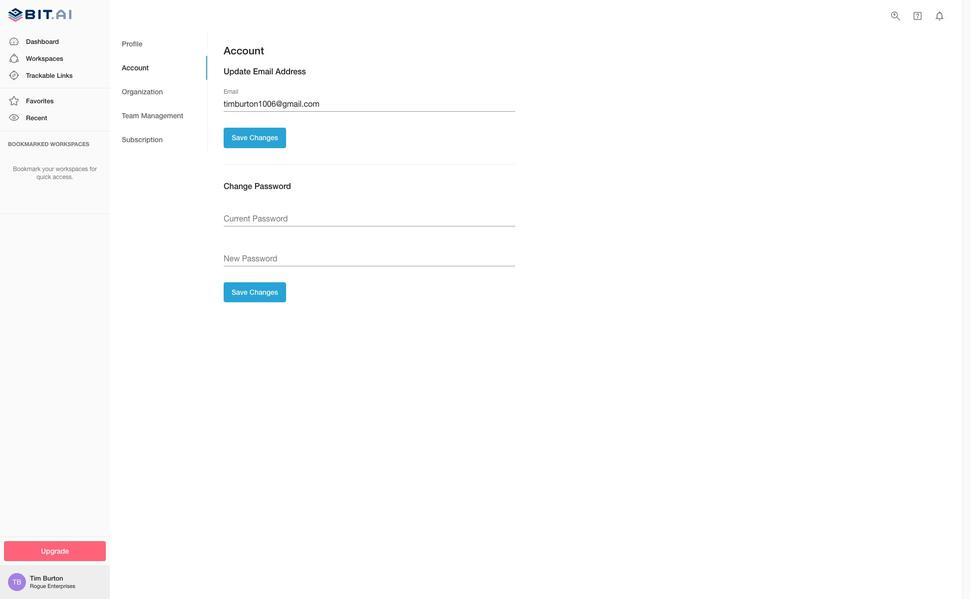 Task type: describe. For each thing, give the bounding box(es) containing it.
links
[[57, 71, 73, 79]]

update
[[224, 67, 251, 76]]

address
[[276, 67, 306, 76]]

favorites button
[[0, 92, 110, 110]]

recent
[[26, 114, 47, 122]]

organization
[[122, 87, 163, 96]]

1 save from the top
[[232, 134, 248, 142]]

trackable
[[26, 71, 55, 79]]

access.
[[53, 174, 73, 181]]

for
[[90, 166, 97, 173]]

management
[[141, 111, 183, 120]]

tim burton rogue enterprises
[[30, 575, 75, 590]]

trackable links
[[26, 71, 73, 79]]

recent button
[[0, 110, 110, 127]]

you@example.com text field
[[224, 96, 516, 112]]

team management
[[122, 111, 183, 120]]

team
[[122, 111, 139, 120]]

1 changes from the top
[[250, 134, 278, 142]]

tab list containing profile
[[110, 32, 207, 152]]

your
[[42, 166, 54, 173]]

0 vertical spatial account
[[224, 44, 264, 57]]

subscription link
[[110, 128, 207, 152]]

tb
[[13, 579, 21, 587]]

workspaces button
[[0, 50, 110, 67]]

organization link
[[110, 80, 207, 104]]

burton
[[43, 575, 63, 583]]

rogue
[[30, 584, 46, 590]]

update email address
[[224, 67, 306, 76]]



Task type: locate. For each thing, give the bounding box(es) containing it.
account up update
[[224, 44, 264, 57]]

0 horizontal spatial account
[[122, 63, 149, 72]]

1 vertical spatial save changes button
[[224, 283, 286, 303]]

dashboard
[[26, 37, 59, 45]]

1 vertical spatial save
[[232, 288, 248, 297]]

enterprises
[[48, 584, 75, 590]]

dashboard button
[[0, 33, 110, 50]]

profile
[[122, 39, 143, 48]]

1 vertical spatial changes
[[250, 288, 278, 297]]

0 horizontal spatial email
[[224, 88, 238, 95]]

bookmarked
[[8, 141, 49, 147]]

tab list
[[110, 32, 207, 152]]

trackable links button
[[0, 67, 110, 84]]

1 password password field from the top
[[224, 211, 516, 227]]

workspaces
[[26, 54, 63, 62]]

0 vertical spatial save changes button
[[224, 128, 286, 148]]

email right update
[[253, 67, 273, 76]]

account down profile
[[122, 63, 149, 72]]

2 save changes from the top
[[232, 288, 278, 297]]

2 save from the top
[[232, 288, 248, 297]]

quick
[[37, 174, 51, 181]]

upgrade
[[41, 547, 69, 556]]

0 vertical spatial save
[[232, 134, 248, 142]]

1 save changes button from the top
[[224, 128, 286, 148]]

account link
[[110, 56, 207, 80]]

profile link
[[110, 32, 207, 56]]

change password
[[224, 181, 291, 191]]

account inside tab list
[[122, 63, 149, 72]]

account
[[224, 44, 264, 57], [122, 63, 149, 72]]

1 horizontal spatial account
[[224, 44, 264, 57]]

bookmark your workspaces for quick access.
[[13, 166, 97, 181]]

1 vertical spatial password password field
[[224, 251, 516, 267]]

save changes button
[[224, 128, 286, 148], [224, 283, 286, 303]]

favorites
[[26, 97, 54, 105]]

workspaces
[[50, 141, 89, 147]]

0 vertical spatial email
[[253, 67, 273, 76]]

1 vertical spatial email
[[224, 88, 238, 95]]

save
[[232, 134, 248, 142], [232, 288, 248, 297]]

team management link
[[110, 104, 207, 128]]

2 password password field from the top
[[224, 251, 516, 267]]

subscription
[[122, 135, 163, 144]]

1 horizontal spatial email
[[253, 67, 273, 76]]

0 vertical spatial changes
[[250, 134, 278, 142]]

upgrade button
[[4, 542, 106, 562]]

tim
[[30, 575, 41, 583]]

workspaces
[[56, 166, 88, 173]]

bookmarked workspaces
[[8, 141, 89, 147]]

save changes
[[232, 134, 278, 142], [232, 288, 278, 297]]

2 save changes button from the top
[[224, 283, 286, 303]]

email
[[253, 67, 273, 76], [224, 88, 238, 95]]

0 vertical spatial password password field
[[224, 211, 516, 227]]

Password password field
[[224, 211, 516, 227], [224, 251, 516, 267]]

2 changes from the top
[[250, 288, 278, 297]]

0 vertical spatial save changes
[[232, 134, 278, 142]]

change
[[224, 181, 252, 191]]

email down update
[[224, 88, 238, 95]]

password
[[255, 181, 291, 191]]

1 vertical spatial account
[[122, 63, 149, 72]]

changes
[[250, 134, 278, 142], [250, 288, 278, 297]]

1 vertical spatial save changes
[[232, 288, 278, 297]]

1 save changes from the top
[[232, 134, 278, 142]]

bookmark
[[13, 166, 41, 173]]



Task type: vqa. For each thing, say whether or not it's contained in the screenshot.
Project within the Project 4 Only me
no



